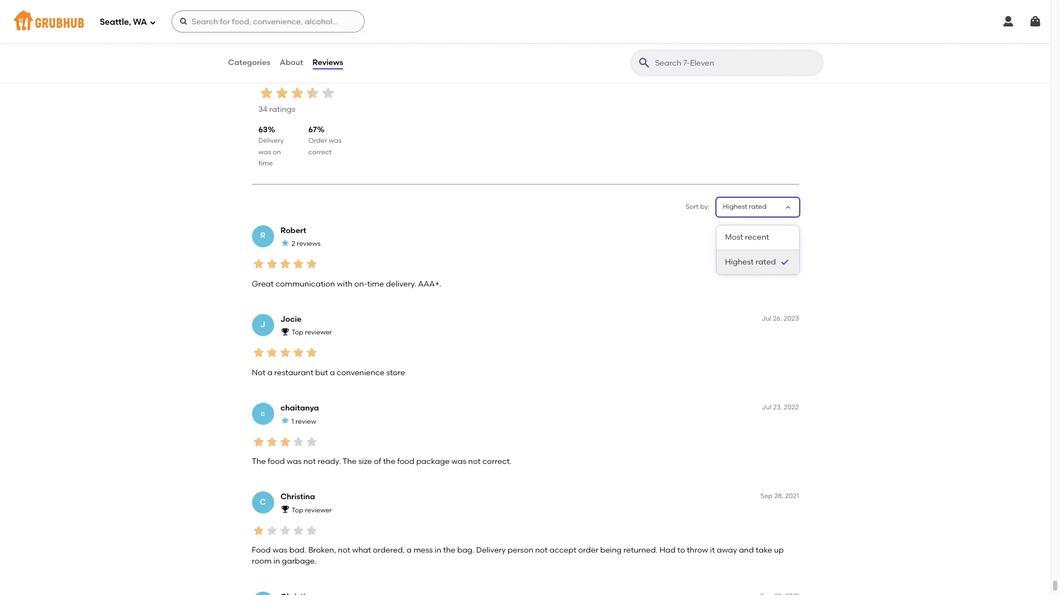 Task type: vqa. For each thing, say whether or not it's contained in the screenshot.
'Cauliflower'
no



Task type: describe. For each thing, give the bounding box(es) containing it.
had
[[660, 546, 676, 556]]

bad.
[[289, 546, 307, 556]]

person
[[508, 546, 534, 556]]

being
[[600, 546, 622, 556]]

67
[[308, 125, 317, 134]]

was inside "food was bad. broken, not what  ordered, a mess in the bag. delivery person not accept order being returned. had to throw it away and take up room in garbage."
[[273, 546, 287, 556]]

garbage.
[[282, 557, 317, 567]]

c
[[261, 409, 265, 419]]

26,
[[773, 315, 782, 323]]

reviews for reviews
[[313, 58, 343, 67]]

j
[[260, 320, 265, 330]]

reviewer for jocie
[[305, 329, 332, 337]]

the food was not ready. the size of the food package was not correct.
[[252, 457, 512, 467]]

sort by:
[[686, 203, 710, 211]]

2023 for store
[[784, 315, 799, 323]]

63 delivery was on time
[[258, 125, 284, 167]]

top reviewer for jocie
[[292, 329, 332, 337]]

rated inside option
[[756, 258, 776, 267]]

2 reviews
[[292, 240, 321, 248]]

0 horizontal spatial svg image
[[149, 19, 156, 26]]

not left correct.
[[468, 457, 481, 467]]

delivery.
[[386, 279, 416, 289]]

2 food from the left
[[397, 457, 415, 467]]

34
[[258, 105, 267, 114]]

was for correct
[[329, 137, 342, 145]]

0 horizontal spatial a
[[267, 368, 272, 378]]

accept
[[550, 546, 577, 556]]

Search for food, convenience, alcohol... search field
[[171, 10, 364, 33]]

sep 28, 2021
[[761, 493, 799, 501]]

about button
[[279, 43, 304, 83]]

67 order was correct
[[308, 125, 342, 156]]

throw
[[687, 546, 708, 556]]

c
[[260, 498, 266, 508]]

jul for not a restaurant but a convenience store
[[762, 315, 771, 323]]

1 horizontal spatial in
[[435, 546, 441, 556]]

sort
[[686, 203, 699, 211]]

bag.
[[457, 546, 474, 556]]

0 vertical spatial highest rated
[[723, 203, 767, 211]]

to
[[678, 546, 685, 556]]

reviews
[[297, 240, 321, 248]]

order
[[308, 137, 327, 145]]

time for on-
[[367, 279, 384, 289]]

seattle,
[[100, 17, 131, 27]]

most recent
[[725, 233, 769, 242]]

and
[[739, 546, 754, 556]]

2023 for aaa+.
[[784, 226, 799, 234]]

not
[[252, 368, 266, 378]]

2 svg image from the left
[[1029, 15, 1042, 28]]

aaa+.
[[418, 279, 442, 289]]

1 svg image from the left
[[1002, 15, 1015, 28]]

up
[[774, 546, 784, 556]]

eleven
[[351, 68, 394, 84]]

0 horizontal spatial delivery
[[258, 137, 284, 145]]

top reviewer for christina
[[292, 507, 332, 515]]

robert
[[281, 226, 306, 235]]

with
[[337, 279, 353, 289]]

take
[[756, 546, 772, 556]]

christina
[[281, 493, 315, 502]]

delivery inside "food was bad. broken, not what  ordered, a mess in the bag. delivery person not accept order being returned. had to throw it away and take up room in garbage."
[[476, 546, 506, 556]]

delivery
[[261, 8, 286, 16]]

not right person at the bottom of page
[[535, 546, 548, 556]]

sep
[[761, 493, 773, 501]]

a inside "food was bad. broken, not what  ordered, a mess in the bag. delivery person not accept order being returned. had to throw it away and take up room in garbage."
[[407, 546, 412, 556]]

not a restaurant but a convenience store
[[252, 368, 405, 378]]

trophy icon image for jocie
[[281, 328, 289, 337]]

reviews button
[[312, 43, 344, 83]]

jul for the food was not ready. the size of the food package was not correct.
[[762, 404, 772, 412]]

highest rated inside "highest rated" option
[[725, 258, 776, 267]]

on
[[273, 148, 281, 156]]

review
[[296, 418, 316, 426]]

room
[[252, 557, 272, 567]]

aug
[[760, 226, 773, 234]]

1 horizontal spatial a
[[330, 368, 335, 378]]

1 horizontal spatial svg image
[[179, 17, 188, 26]]

restaurant
[[274, 368, 314, 378]]

away
[[717, 546, 737, 556]]

seattle, wa
[[100, 17, 147, 27]]

communication
[[276, 279, 335, 289]]

time for on
[[258, 159, 273, 167]]

about
[[280, 58, 303, 67]]

by:
[[700, 203, 710, 211]]

aug 16, 2023
[[760, 226, 799, 234]]

1 the from the left
[[252, 457, 266, 467]]

not left ready.
[[303, 457, 316, 467]]

categories
[[228, 58, 270, 67]]

categories button
[[228, 43, 271, 83]]

23,
[[773, 404, 782, 412]]

rated inside sort by: field
[[749, 203, 767, 211]]

2022
[[784, 404, 799, 412]]



Task type: locate. For each thing, give the bounding box(es) containing it.
reviews for 7-eleven
[[258, 68, 394, 84]]

Search 7-Eleven search field
[[654, 58, 820, 68]]

time
[[258, 159, 273, 167], [367, 279, 384, 289]]

0 vertical spatial reviewer
[[305, 329, 332, 337]]

the
[[252, 457, 266, 467], [343, 457, 357, 467]]

0 vertical spatial jul
[[762, 315, 771, 323]]

time down the on on the left top
[[258, 159, 273, 167]]

great communication with on-time delivery. aaa+.
[[252, 279, 442, 289]]

0 vertical spatial delivery
[[258, 137, 284, 145]]

0 horizontal spatial time
[[258, 159, 273, 167]]

in right the 'room'
[[274, 557, 280, 567]]

1 vertical spatial jul
[[762, 404, 772, 412]]

rated left check icon
[[756, 258, 776, 267]]

top for jocie
[[292, 329, 303, 337]]

package
[[416, 457, 450, 467]]

was right the package
[[452, 457, 466, 467]]

was inside 63 delivery was on time
[[258, 148, 271, 156]]

delivery up the on on the left top
[[258, 137, 284, 145]]

trophy icon image down jocie
[[281, 328, 289, 337]]

1 vertical spatial top
[[292, 507, 303, 515]]

a right not
[[267, 368, 272, 378]]

caret down icon image
[[784, 203, 793, 212]]

was right the order
[[329, 137, 342, 145]]

jul
[[762, 315, 771, 323], [762, 404, 772, 412]]

2
[[292, 240, 295, 248]]

jocie
[[281, 315, 302, 324]]

reviews for reviews for 7-eleven
[[258, 68, 313, 84]]

0 horizontal spatial the
[[252, 457, 266, 467]]

highest right by:
[[723, 203, 748, 211]]

1 reviewer from the top
[[305, 329, 332, 337]]

chaitanya
[[281, 404, 319, 413]]

for
[[316, 68, 335, 84]]

1 horizontal spatial the
[[343, 457, 357, 467]]

16,
[[774, 226, 782, 234]]

1 vertical spatial 2023
[[784, 315, 799, 323]]

delivery right the bag.
[[476, 546, 506, 556]]

1 trophy icon image from the top
[[281, 328, 289, 337]]

top reviewer down jocie
[[292, 329, 332, 337]]

1 vertical spatial rated
[[756, 258, 776, 267]]

$3.49 delivery
[[244, 8, 286, 16]]

time inside 63 delivery was on time
[[258, 159, 273, 167]]

on-
[[354, 279, 367, 289]]

check icon image
[[779, 257, 790, 268]]

food left the package
[[397, 457, 415, 467]]

2 the from the left
[[343, 457, 357, 467]]

1 horizontal spatial the
[[443, 546, 456, 556]]

trophy icon image for christina
[[281, 506, 289, 514]]

jul left 26,
[[762, 315, 771, 323]]

delivery
[[258, 137, 284, 145], [476, 546, 506, 556]]

0 vertical spatial in
[[435, 546, 441, 556]]

1 horizontal spatial delivery
[[476, 546, 506, 556]]

2023 right 16,
[[784, 226, 799, 234]]

63
[[258, 125, 268, 134]]

it
[[710, 546, 715, 556]]

0 horizontal spatial food
[[268, 457, 285, 467]]

was inside '67 order was correct'
[[329, 137, 342, 145]]

top reviewer down christina
[[292, 507, 332, 515]]

28,
[[774, 493, 784, 501]]

2 reviewer from the top
[[305, 507, 332, 515]]

order
[[578, 546, 599, 556]]

the left size
[[343, 457, 357, 467]]

food
[[252, 546, 271, 556]]

0 vertical spatial highest
[[723, 203, 748, 211]]

1 horizontal spatial food
[[397, 457, 415, 467]]

was for not
[[287, 457, 302, 467]]

the inside "food was bad. broken, not what  ordered, a mess in the bag. delivery person not accept order being returned. had to throw it away and take up room in garbage."
[[443, 546, 456, 556]]

mess
[[414, 546, 433, 556]]

wa
[[133, 17, 147, 27]]

1 horizontal spatial svg image
[[1029, 15, 1042, 28]]

correct
[[308, 148, 332, 156]]

highest rated up most recent
[[723, 203, 767, 211]]

1 vertical spatial time
[[367, 279, 384, 289]]

7-
[[338, 68, 351, 84]]

correct.
[[483, 457, 512, 467]]

1 food from the left
[[268, 457, 285, 467]]

2 top from the top
[[292, 507, 303, 515]]

rated up the aug
[[749, 203, 767, 211]]

magnifying glass icon image
[[638, 56, 651, 70]]

reviewer up but
[[305, 329, 332, 337]]

1 2023 from the top
[[784, 226, 799, 234]]

what
[[352, 546, 371, 556]]

trophy icon image down christina
[[281, 506, 289, 514]]

highest rated option
[[716, 250, 799, 275]]

2021
[[785, 493, 799, 501]]

34 ratings
[[258, 105, 295, 114]]

main navigation navigation
[[0, 0, 1051, 43]]

0 horizontal spatial the
[[383, 457, 395, 467]]

reviews down about on the left of the page
[[258, 68, 313, 84]]

not left what
[[338, 546, 350, 556]]

0 vertical spatial top
[[292, 329, 303, 337]]

1 vertical spatial delivery
[[476, 546, 506, 556]]

0 vertical spatial reviews
[[313, 58, 343, 67]]

recent
[[745, 233, 769, 242]]

ready.
[[318, 457, 341, 467]]

0 horizontal spatial svg image
[[1002, 15, 1015, 28]]

size
[[358, 457, 372, 467]]

top down jocie
[[292, 329, 303, 337]]

highest inside option
[[725, 258, 754, 267]]

$3.49
[[244, 8, 260, 16]]

top down christina
[[292, 507, 303, 515]]

a right but
[[330, 368, 335, 378]]

the
[[383, 457, 395, 467], [443, 546, 456, 556]]

1 vertical spatial highest rated
[[725, 258, 776, 267]]

was
[[329, 137, 342, 145], [258, 148, 271, 156], [287, 457, 302, 467], [452, 457, 466, 467], [273, 546, 287, 556]]

food was bad. broken, not what  ordered, a mess in the bag. delivery person not accept order being returned. had to throw it away and take up room in garbage.
[[252, 546, 784, 567]]

1 vertical spatial reviews
[[258, 68, 313, 84]]

rated
[[749, 203, 767, 211], [756, 258, 776, 267]]

2023
[[784, 226, 799, 234], [784, 315, 799, 323]]

Sort by: field
[[723, 203, 767, 212]]

1 vertical spatial the
[[443, 546, 456, 556]]

highest rated down most recent
[[725, 258, 776, 267]]

2 horizontal spatial a
[[407, 546, 412, 556]]

jul 23, 2022
[[762, 404, 799, 412]]

in right mess
[[435, 546, 441, 556]]

2 2023 from the top
[[784, 315, 799, 323]]

was for on
[[258, 148, 271, 156]]

time left 'delivery.'
[[367, 279, 384, 289]]

was left ready.
[[287, 457, 302, 467]]

the left the bag.
[[443, 546, 456, 556]]

ordered,
[[373, 546, 405, 556]]

store
[[387, 368, 405, 378]]

0 vertical spatial trophy icon image
[[281, 328, 289, 337]]

1 vertical spatial highest
[[725, 258, 754, 267]]

great
[[252, 279, 274, 289]]

star icon image
[[258, 86, 274, 101], [274, 86, 289, 101], [289, 86, 305, 101], [305, 86, 320, 101], [305, 86, 320, 101], [320, 86, 336, 101], [281, 239, 289, 248], [252, 258, 265, 271], [265, 258, 278, 271], [278, 258, 292, 271], [292, 258, 305, 271], [305, 258, 318, 271], [252, 347, 265, 360], [265, 347, 278, 360], [278, 347, 292, 360], [292, 347, 305, 360], [305, 347, 318, 360], [281, 417, 289, 426], [252, 436, 265, 449], [265, 436, 278, 449], [278, 436, 292, 449], [292, 436, 305, 449], [305, 436, 318, 449], [252, 525, 265, 538], [265, 525, 278, 538], [278, 525, 292, 538], [292, 525, 305, 538], [305, 525, 318, 538]]

highest down most
[[725, 258, 754, 267]]

2 top reviewer from the top
[[292, 507, 332, 515]]

1 horizontal spatial time
[[367, 279, 384, 289]]

jul 26, 2023
[[762, 315, 799, 323]]

1 top from the top
[[292, 329, 303, 337]]

1
[[292, 418, 294, 426]]

most
[[725, 233, 743, 242]]

top for christina
[[292, 507, 303, 515]]

0 vertical spatial time
[[258, 159, 273, 167]]

top reviewer
[[292, 329, 332, 337], [292, 507, 332, 515]]

of
[[374, 457, 381, 467]]

returned.
[[624, 546, 658, 556]]

reviews
[[313, 58, 343, 67], [258, 68, 313, 84]]

1 vertical spatial top reviewer
[[292, 507, 332, 515]]

svg image
[[1002, 15, 1015, 28], [1029, 15, 1042, 28]]

reviewer for christina
[[305, 507, 332, 515]]

r
[[260, 231, 266, 241]]

0 horizontal spatial in
[[274, 557, 280, 567]]

2 trophy icon image from the top
[[281, 506, 289, 514]]

highest rated
[[723, 203, 767, 211], [725, 258, 776, 267]]

reviews inside button
[[313, 58, 343, 67]]

jul left 23,
[[762, 404, 772, 412]]

1 top reviewer from the top
[[292, 329, 332, 337]]

the right of
[[383, 457, 395, 467]]

1 review
[[292, 418, 316, 426]]

convenience
[[337, 368, 385, 378]]

food up christina
[[268, 457, 285, 467]]

highest
[[723, 203, 748, 211], [725, 258, 754, 267]]

reviewer down christina
[[305, 507, 332, 515]]

top
[[292, 329, 303, 337], [292, 507, 303, 515]]

in
[[435, 546, 441, 556], [274, 557, 280, 567]]

highest inside sort by: field
[[723, 203, 748, 211]]

2023 right 26,
[[784, 315, 799, 323]]

a left mess
[[407, 546, 412, 556]]

1 vertical spatial reviewer
[[305, 507, 332, 515]]

0 vertical spatial 2023
[[784, 226, 799, 234]]

1 vertical spatial trophy icon image
[[281, 506, 289, 514]]

was left the bad.
[[273, 546, 287, 556]]

was left the on on the left top
[[258, 148, 271, 156]]

broken,
[[308, 546, 336, 556]]

0 vertical spatial rated
[[749, 203, 767, 211]]

1 vertical spatial in
[[274, 557, 280, 567]]

ratings
[[269, 105, 295, 114]]

0 vertical spatial the
[[383, 457, 395, 467]]

svg image
[[179, 17, 188, 26], [149, 19, 156, 26]]

trophy icon image
[[281, 328, 289, 337], [281, 506, 289, 514]]

but
[[315, 368, 328, 378]]

the up 'c'
[[252, 457, 266, 467]]

reviews up reviews for 7-eleven
[[313, 58, 343, 67]]

0 vertical spatial top reviewer
[[292, 329, 332, 337]]



